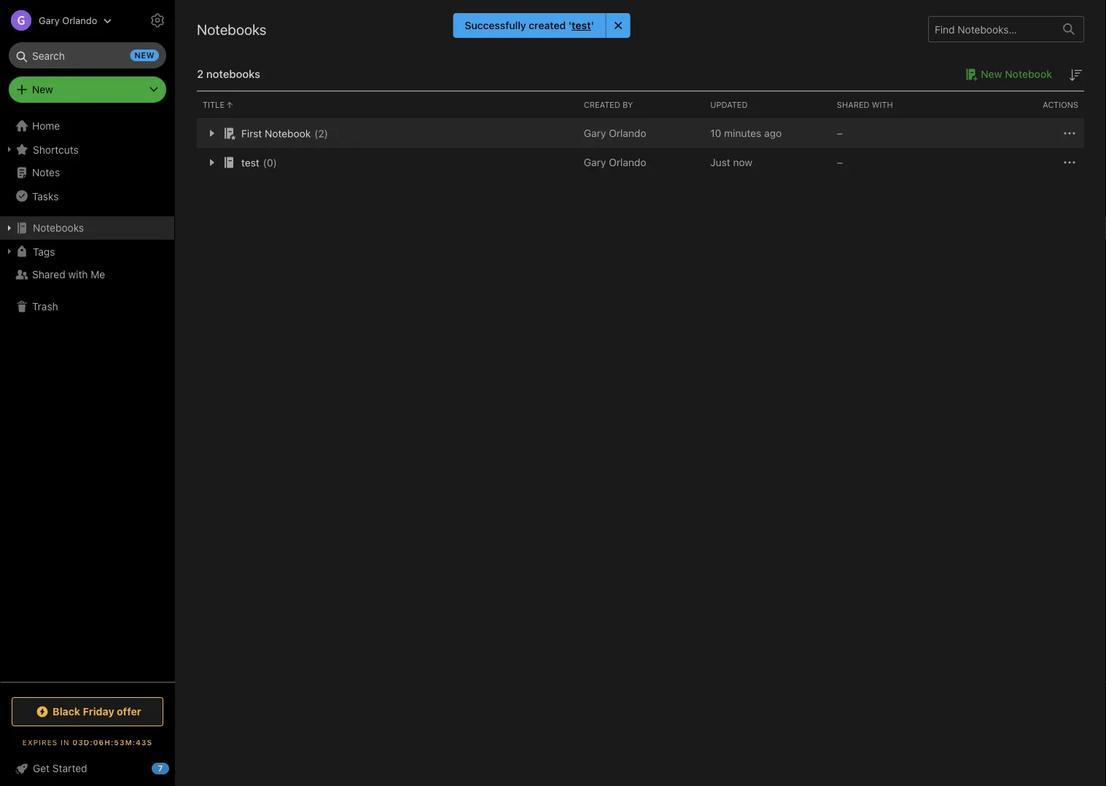 Task type: describe. For each thing, give the bounding box(es) containing it.
just
[[710, 156, 730, 168]]

first notebook ( 2 )
[[241, 127, 328, 139]]

trash
[[32, 301, 58, 313]]

shared with
[[837, 100, 893, 110]]

7
[[158, 765, 163, 774]]

started
[[52, 763, 87, 775]]

gary orlando inside field
[[39, 15, 97, 26]]

( inside first notebook row
[[314, 127, 318, 139]]

ago
[[764, 127, 782, 139]]

gary orlando for first notebook ( 2 )
[[584, 127, 646, 139]]

notebooks link
[[0, 217, 174, 240]]

created by
[[584, 100, 633, 110]]

new for new
[[32, 83, 53, 96]]

now
[[733, 156, 753, 168]]

title
[[203, 100, 225, 110]]

shared with me
[[32, 269, 105, 281]]

created
[[529, 19, 566, 31]]

more actions image for 10 minutes ago
[[1061, 125, 1078, 142]]

test inside row
[[241, 157, 259, 169]]

expand tags image
[[4, 246, 15, 257]]

get
[[33, 763, 50, 775]]

title button
[[197, 92, 578, 118]]

gary for test ( 0 )
[[584, 156, 606, 168]]

orlando for test ( 0 )
[[609, 156, 646, 168]]

black friday offer button
[[12, 698, 163, 727]]

by
[[623, 100, 633, 110]]

shortcuts button
[[0, 138, 174, 161]]

with
[[68, 269, 88, 281]]

first
[[241, 127, 262, 139]]

test ( 0 )
[[241, 157, 277, 169]]

shared with me link
[[0, 263, 174, 287]]

tree containing home
[[0, 114, 175, 682]]

new button
[[9, 77, 166, 103]]

with
[[872, 100, 893, 110]]

notes
[[32, 167, 60, 179]]

gary orlando for test ( 0 )
[[584, 156, 646, 168]]

notebooks element
[[175, 0, 1106, 787]]

Find Notebooks… text field
[[929, 17, 1054, 41]]

black
[[53, 706, 80, 718]]

more actions field for just now
[[1061, 154, 1078, 171]]

settings image
[[149, 12, 166, 29]]

updated button
[[705, 92, 831, 118]]

1 ' from the left
[[569, 19, 572, 31]]

black friday offer
[[53, 706, 141, 718]]

shared
[[837, 100, 870, 110]]

updated
[[710, 100, 748, 110]]

test link
[[572, 19, 591, 32]]

notebook for new
[[1005, 68, 1052, 80]]

10 minutes ago
[[710, 127, 782, 139]]

0 horizontal spatial 2
[[197, 67, 203, 80]]

2 inside first notebook row
[[318, 127, 324, 139]]

shared with button
[[831, 92, 958, 118]]

0 vertical spatial notebooks
[[197, 20, 267, 38]]

– for just now
[[837, 156, 843, 168]]

new notebook
[[981, 68, 1052, 80]]

me
[[91, 269, 105, 281]]

( inside the test row
[[263, 157, 267, 169]]

Search text field
[[19, 42, 156, 69]]

home link
[[0, 114, 175, 138]]



Task type: vqa. For each thing, say whether or not it's contained in the screenshot.
Add filters "field"
no



Task type: locate. For each thing, give the bounding box(es) containing it.
Sort field
[[1067, 66, 1084, 84]]

arrow image
[[203, 154, 220, 171]]

gary up search text field
[[39, 15, 60, 26]]

( down first notebook ( 2 )
[[263, 157, 267, 169]]

) down first notebook ( 2 )
[[273, 157, 277, 169]]

2 right the first
[[318, 127, 324, 139]]

gary inside first notebook row
[[584, 127, 606, 139]]

orlando
[[62, 15, 97, 26], [609, 127, 646, 139], [609, 156, 646, 168]]

expires in 03d:06h:53m:43s
[[22, 739, 153, 747]]

gary orlando inside first notebook row
[[584, 127, 646, 139]]

shortcuts
[[33, 143, 79, 155]]

tasks button
[[0, 184, 174, 208]]

first notebook row
[[197, 119, 1084, 148]]

03d:06h:53m:43s
[[73, 739, 153, 747]]

0 vertical spatial )
[[324, 127, 328, 139]]

Account field
[[0, 6, 112, 35]]

1 horizontal spatial notebooks
[[197, 20, 267, 38]]

2 ' from the left
[[591, 19, 594, 31]]

new for new notebook
[[981, 68, 1002, 80]]

get started
[[33, 763, 87, 775]]

notebooks inside 'tree'
[[33, 222, 84, 234]]

home
[[32, 120, 60, 132]]

click to collapse image
[[170, 760, 180, 777]]

orlando down by
[[609, 127, 646, 139]]

more actions field inside the test row
[[1061, 154, 1078, 171]]

notebooks
[[197, 20, 267, 38], [33, 222, 84, 234]]

1 vertical spatial more actions image
[[1061, 154, 1078, 171]]

successfully
[[465, 19, 526, 31]]

more actions image
[[1061, 125, 1078, 142], [1061, 154, 1078, 171]]

1 vertical spatial )
[[273, 157, 277, 169]]

test left 0
[[241, 157, 259, 169]]

just now
[[710, 156, 753, 168]]

tasks
[[32, 190, 59, 202]]

tree
[[0, 114, 175, 682]]

0 horizontal spatial )
[[273, 157, 277, 169]]

new
[[981, 68, 1002, 80], [32, 83, 53, 96]]

0 vertical spatial 2
[[197, 67, 203, 80]]

tags
[[33, 246, 55, 258]]

2 – from the top
[[837, 156, 843, 168]]

0
[[267, 157, 273, 169]]

1 vertical spatial (
[[263, 157, 267, 169]]

) inside the test row
[[273, 157, 277, 169]]

notebook inside row
[[265, 127, 311, 139]]

gary for first notebook ( 2 )
[[584, 127, 606, 139]]

notebooks up notebooks
[[197, 20, 267, 38]]

0 vertical spatial more actions image
[[1061, 125, 1078, 142]]

0 vertical spatial orlando
[[62, 15, 97, 26]]

1 vertical spatial new
[[32, 83, 53, 96]]

row group containing gary orlando
[[197, 119, 1084, 177]]

more actions field for 10 minutes ago
[[1061, 125, 1078, 142]]

successfully created ' test '
[[465, 19, 594, 31]]

2 notebooks
[[197, 67, 260, 80]]

1 horizontal spatial new
[[981, 68, 1002, 80]]

orlando inside the test row
[[609, 156, 646, 168]]

0 vertical spatial gary orlando
[[39, 15, 97, 26]]

actions
[[1043, 100, 1078, 110]]

notes link
[[0, 161, 174, 184]]

orlando inside field
[[62, 15, 97, 26]]

1 vertical spatial 2
[[318, 127, 324, 139]]

1 horizontal spatial 2
[[318, 127, 324, 139]]

new notebook button
[[961, 66, 1052, 83]]

gary orlando down first notebook row
[[584, 156, 646, 168]]

2 more actions field from the top
[[1061, 154, 1078, 171]]

notebook
[[1005, 68, 1052, 80], [265, 127, 311, 139]]

– for 10 minutes ago
[[837, 127, 843, 139]]

1 vertical spatial notebooks
[[33, 222, 84, 234]]

notebook inside button
[[1005, 68, 1052, 80]]

0 vertical spatial more actions field
[[1061, 125, 1078, 142]]

expires
[[22, 739, 58, 747]]

minutes
[[724, 127, 761, 139]]

1 vertical spatial gary
[[584, 127, 606, 139]]

)
[[324, 127, 328, 139], [273, 157, 277, 169]]

1 horizontal spatial notebook
[[1005, 68, 1052, 80]]

new up home
[[32, 83, 53, 96]]

gary
[[39, 15, 60, 26], [584, 127, 606, 139], [584, 156, 606, 168]]

– inside first notebook row
[[837, 127, 843, 139]]

1 horizontal spatial test
[[572, 19, 591, 31]]

1 vertical spatial gary orlando
[[584, 127, 646, 139]]

created by button
[[578, 92, 705, 118]]

2
[[197, 67, 203, 80], [318, 127, 324, 139]]

0 vertical spatial –
[[837, 127, 843, 139]]

row group inside notebooks element
[[197, 119, 1084, 177]]

offer
[[117, 706, 141, 718]]

0 vertical spatial gary
[[39, 15, 60, 26]]

'
[[569, 19, 572, 31], [591, 19, 594, 31]]

gary orlando inside the test row
[[584, 156, 646, 168]]

gary inside field
[[39, 15, 60, 26]]

in
[[61, 739, 70, 747]]

new search field
[[19, 42, 159, 69]]

1 vertical spatial more actions field
[[1061, 154, 1078, 171]]

2 left notebooks
[[197, 67, 203, 80]]

0 vertical spatial notebook
[[1005, 68, 1052, 80]]

(
[[314, 127, 318, 139], [263, 157, 267, 169]]

actions button
[[958, 92, 1084, 118]]

10
[[710, 127, 721, 139]]

new inside popup button
[[32, 83, 53, 96]]

more actions image inside first notebook row
[[1061, 125, 1078, 142]]

1 more actions image from the top
[[1061, 125, 1078, 142]]

test right created
[[572, 19, 591, 31]]

row group
[[197, 119, 1084, 177]]

orlando inside first notebook row
[[609, 127, 646, 139]]

gary down first notebook row
[[584, 156, 606, 168]]

test
[[572, 19, 591, 31], [241, 157, 259, 169]]

gary orlando down 'created by'
[[584, 127, 646, 139]]

Help and Learning task checklist field
[[0, 758, 175, 781]]

sort options image
[[1067, 66, 1084, 84]]

tags button
[[0, 240, 174, 263]]

1 vertical spatial orlando
[[609, 127, 646, 139]]

1 – from the top
[[837, 127, 843, 139]]

1 vertical spatial –
[[837, 156, 843, 168]]

orlando down first notebook row
[[609, 156, 646, 168]]

0 horizontal spatial new
[[32, 83, 53, 96]]

2 vertical spatial gary
[[584, 156, 606, 168]]

0 horizontal spatial '
[[569, 19, 572, 31]]

expand notebooks image
[[4, 222, 15, 234]]

test row
[[197, 148, 1084, 177]]

0 vertical spatial test
[[572, 19, 591, 31]]

0 horizontal spatial notebooks
[[33, 222, 84, 234]]

1 vertical spatial notebook
[[265, 127, 311, 139]]

1 vertical spatial test
[[241, 157, 259, 169]]

arrow image
[[203, 125, 220, 142]]

notebooks up the tags
[[33, 222, 84, 234]]

new
[[135, 51, 155, 60]]

0 horizontal spatial (
[[263, 157, 267, 169]]

shared
[[32, 269, 65, 281]]

0 vertical spatial new
[[981, 68, 1002, 80]]

gary inside the test row
[[584, 156, 606, 168]]

2 vertical spatial orlando
[[609, 156, 646, 168]]

trash link
[[0, 295, 174, 319]]

1 horizontal spatial (
[[314, 127, 318, 139]]

– inside the test row
[[837, 156, 843, 168]]

–
[[837, 127, 843, 139], [837, 156, 843, 168]]

new up actions button
[[981, 68, 1002, 80]]

notebooks
[[206, 67, 260, 80]]

notebook up 0
[[265, 127, 311, 139]]

) inside first notebook row
[[324, 127, 328, 139]]

more actions field inside first notebook row
[[1061, 125, 1078, 142]]

more actions image for just now
[[1061, 154, 1078, 171]]

2 vertical spatial gary orlando
[[584, 156, 646, 168]]

0 vertical spatial (
[[314, 127, 318, 139]]

1 more actions field from the top
[[1061, 125, 1078, 142]]

notebook up actions button
[[1005, 68, 1052, 80]]

2 more actions image from the top
[[1061, 154, 1078, 171]]

orlando up search text field
[[62, 15, 97, 26]]

created
[[584, 100, 620, 110]]

gary down created
[[584, 127, 606, 139]]

( right the first
[[314, 127, 318, 139]]

gary orlando
[[39, 15, 97, 26], [584, 127, 646, 139], [584, 156, 646, 168]]

0 horizontal spatial notebook
[[265, 127, 311, 139]]

new inside button
[[981, 68, 1002, 80]]

1 horizontal spatial )
[[324, 127, 328, 139]]

gary orlando up search text field
[[39, 15, 97, 26]]

More actions field
[[1061, 125, 1078, 142], [1061, 154, 1078, 171]]

notebook for first
[[265, 127, 311, 139]]

0 horizontal spatial test
[[241, 157, 259, 169]]

) down title button
[[324, 127, 328, 139]]

orlando for first notebook ( 2 )
[[609, 127, 646, 139]]

1 horizontal spatial '
[[591, 19, 594, 31]]

friday
[[83, 706, 114, 718]]



